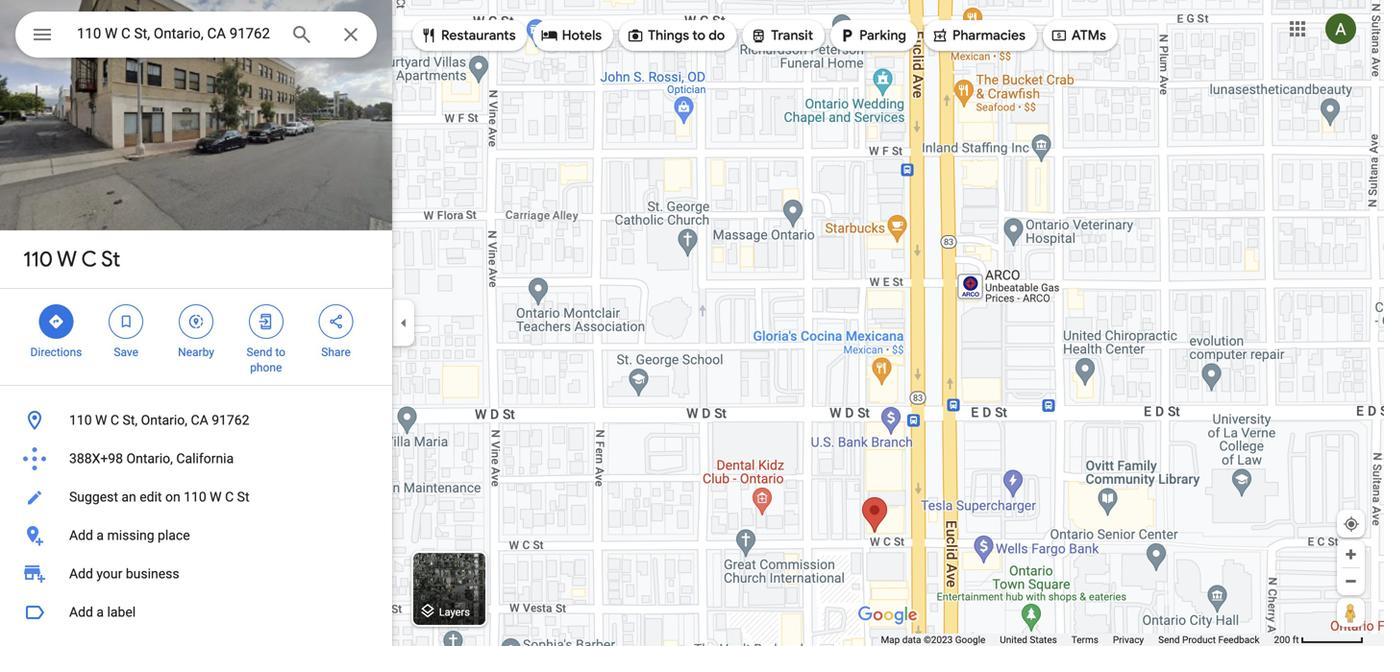 Task type: describe. For each thing, give the bounding box(es) containing it.
w for st,
[[95, 413, 107, 429]]

ontario, inside button
[[141, 413, 187, 429]]

parking
[[859, 27, 906, 44]]

show street view coverage image
[[1337, 599, 1365, 628]]

save
[[114, 346, 138, 360]]

send for send to phone
[[247, 346, 272, 360]]

add a label
[[69, 605, 136, 621]]

 hotels
[[541, 25, 602, 46]]

send product feedback button
[[1158, 634, 1260, 647]]

google account: angela cha  
(angela.cha@adept.ai) image
[[1326, 14, 1356, 44]]

200 ft
[[1274, 635, 1299, 646]]

 things to do
[[627, 25, 725, 46]]

privacy
[[1113, 635, 1144, 646]]

restaurants
[[441, 27, 516, 44]]

110 W C St, Ontario, CA 91762 field
[[15, 12, 377, 58]]

hotels
[[562, 27, 602, 44]]

footer inside google maps element
[[881, 634, 1274, 647]]


[[187, 311, 205, 333]]

privacy button
[[1113, 634, 1144, 647]]


[[541, 25, 558, 46]]


[[327, 311, 345, 333]]


[[31, 21, 54, 49]]

business
[[126, 567, 179, 583]]

zoom in image
[[1344, 548, 1358, 562]]

states
[[1030, 635, 1057, 646]]

c for st
[[81, 246, 97, 273]]

united
[[1000, 635, 1028, 646]]


[[1051, 25, 1068, 46]]

pharmacies
[[953, 27, 1026, 44]]

on
[[165, 490, 180, 506]]

share
[[321, 346, 351, 360]]

91762
[[212, 413, 249, 429]]

map
[[881, 635, 900, 646]]

 transit
[[750, 25, 813, 46]]

add for add a label
[[69, 605, 93, 621]]

data
[[902, 635, 921, 646]]

actions for 110 w c st region
[[0, 289, 392, 385]]


[[47, 311, 65, 333]]

product
[[1182, 635, 1216, 646]]

label
[[107, 605, 136, 621]]

 parking
[[838, 25, 906, 46]]

google
[[955, 635, 986, 646]]

200
[[1274, 635, 1290, 646]]

 button
[[15, 12, 69, 62]]


[[420, 25, 437, 46]]

none field inside 110 w c st, ontario, ca 91762 field
[[77, 22, 275, 45]]

feedback
[[1218, 635, 1260, 646]]

google maps element
[[0, 0, 1384, 647]]

phone
[[250, 361, 282, 375]]

0 horizontal spatial st
[[101, 246, 120, 273]]

things
[[648, 27, 689, 44]]

send for send product feedback
[[1158, 635, 1180, 646]]

send to phone
[[247, 346, 286, 375]]

388x+98 ontario, california
[[69, 451, 234, 467]]

a for missing
[[96, 528, 104, 544]]

an
[[122, 490, 136, 506]]

add for add your business
[[69, 567, 93, 583]]

200 ft button
[[1274, 635, 1364, 646]]

transit
[[771, 27, 813, 44]]


[[838, 25, 856, 46]]


[[750, 25, 767, 46]]

add your business
[[69, 567, 179, 583]]

 pharmacies
[[931, 25, 1026, 46]]

add your business link
[[0, 556, 392, 594]]

ft
[[1293, 635, 1299, 646]]



Task type: locate. For each thing, give the bounding box(es) containing it.
w left st,
[[95, 413, 107, 429]]

ontario, up edit
[[126, 451, 173, 467]]

california
[[176, 451, 234, 467]]

2 horizontal spatial 110
[[184, 490, 206, 506]]

 search field
[[15, 12, 377, 62]]


[[117, 311, 135, 333]]

388x+98
[[69, 451, 123, 467]]

110 for 110 w c st
[[23, 246, 53, 273]]

2 horizontal spatial w
[[210, 490, 222, 506]]

w inside button
[[210, 490, 222, 506]]

0 horizontal spatial to
[[275, 346, 286, 360]]

0 vertical spatial to
[[692, 27, 706, 44]]

zoom out image
[[1344, 575, 1358, 589]]

3 add from the top
[[69, 605, 93, 621]]

st inside button
[[237, 490, 249, 506]]

add for add a missing place
[[69, 528, 93, 544]]

suggest an edit on 110 w c st
[[69, 490, 249, 506]]

110 w c st, ontario, ca 91762
[[69, 413, 249, 429]]

c
[[81, 246, 97, 273], [110, 413, 119, 429], [225, 490, 234, 506]]

nearby
[[178, 346, 214, 360]]

0 vertical spatial c
[[81, 246, 97, 273]]

2 vertical spatial add
[[69, 605, 93, 621]]

0 vertical spatial ontario,
[[141, 413, 187, 429]]

None field
[[77, 22, 275, 45]]

atms
[[1072, 27, 1106, 44]]

to
[[692, 27, 706, 44], [275, 346, 286, 360]]

1 add from the top
[[69, 528, 93, 544]]

st
[[101, 246, 120, 273], [237, 490, 249, 506]]

footer containing map data ©2023 google
[[881, 634, 1274, 647]]

2 vertical spatial 110
[[184, 490, 206, 506]]

110 w c st, ontario, ca 91762 button
[[0, 402, 392, 440]]

ontario,
[[141, 413, 187, 429], [126, 451, 173, 467]]

add inside "link"
[[69, 567, 93, 583]]

w inside button
[[95, 413, 107, 429]]

1 vertical spatial send
[[1158, 635, 1180, 646]]

send left product
[[1158, 635, 1180, 646]]

send product feedback
[[1158, 635, 1260, 646]]

388x+98 ontario, california button
[[0, 440, 392, 479]]

collapse side panel image
[[393, 313, 414, 334]]

110 w c st main content
[[0, 0, 392, 647]]

add left label in the left of the page
[[69, 605, 93, 621]]

add a label button
[[0, 594, 392, 633]]


[[931, 25, 949, 46]]

w down california
[[210, 490, 222, 506]]

1 vertical spatial a
[[96, 605, 104, 621]]

©2023
[[924, 635, 953, 646]]

0 horizontal spatial send
[[247, 346, 272, 360]]

edit
[[140, 490, 162, 506]]

to left 'do'
[[692, 27, 706, 44]]

1 a from the top
[[96, 528, 104, 544]]

1 vertical spatial add
[[69, 567, 93, 583]]

st,
[[123, 413, 138, 429]]

1 horizontal spatial c
[[110, 413, 119, 429]]

show your location image
[[1343, 516, 1360, 533]]

1 horizontal spatial 110
[[69, 413, 92, 429]]

send inside button
[[1158, 635, 1180, 646]]

1 horizontal spatial st
[[237, 490, 249, 506]]

ontario, inside button
[[126, 451, 173, 467]]

map data ©2023 google
[[881, 635, 986, 646]]

2 horizontal spatial c
[[225, 490, 234, 506]]

110 inside button
[[69, 413, 92, 429]]

ca
[[191, 413, 208, 429]]

your
[[96, 567, 122, 583]]

1 vertical spatial c
[[110, 413, 119, 429]]

w
[[57, 246, 77, 273], [95, 413, 107, 429], [210, 490, 222, 506]]

united states button
[[1000, 634, 1057, 647]]

terms button
[[1072, 634, 1099, 647]]

0 horizontal spatial w
[[57, 246, 77, 273]]

a left label in the left of the page
[[96, 605, 104, 621]]

1 vertical spatial w
[[95, 413, 107, 429]]

2 a from the top
[[96, 605, 104, 621]]

a left missing
[[96, 528, 104, 544]]

0 vertical spatial add
[[69, 528, 93, 544]]

1 vertical spatial 110
[[69, 413, 92, 429]]

1 horizontal spatial to
[[692, 27, 706, 44]]

110 up the  at the left of the page
[[23, 246, 53, 273]]

ontario, right st,
[[141, 413, 187, 429]]

place
[[158, 528, 190, 544]]

add
[[69, 528, 93, 544], [69, 567, 93, 583], [69, 605, 93, 621]]

c inside button
[[110, 413, 119, 429]]

st up  at the left
[[101, 246, 120, 273]]

0 horizontal spatial 110
[[23, 246, 53, 273]]

add a missing place button
[[0, 517, 392, 556]]

1 vertical spatial to
[[275, 346, 286, 360]]

c for st,
[[110, 413, 119, 429]]

 restaurants
[[420, 25, 516, 46]]

send up phone
[[247, 346, 272, 360]]

missing
[[107, 528, 154, 544]]

1 horizontal spatial send
[[1158, 635, 1180, 646]]

terms
[[1072, 635, 1099, 646]]

layers
[[439, 607, 470, 619]]

to inside send to phone
[[275, 346, 286, 360]]

to inside  things to do
[[692, 27, 706, 44]]

do
[[709, 27, 725, 44]]

0 vertical spatial send
[[247, 346, 272, 360]]


[[627, 25, 644, 46]]

 atms
[[1051, 25, 1106, 46]]

to up phone
[[275, 346, 286, 360]]

suggest
[[69, 490, 118, 506]]

110 for 110 w c st, ontario, ca 91762
[[69, 413, 92, 429]]

0 vertical spatial st
[[101, 246, 120, 273]]

2 vertical spatial c
[[225, 490, 234, 506]]

directions
[[30, 346, 82, 360]]

send
[[247, 346, 272, 360], [1158, 635, 1180, 646]]

110
[[23, 246, 53, 273], [69, 413, 92, 429], [184, 490, 206, 506]]

add left your
[[69, 567, 93, 583]]

110 inside button
[[184, 490, 206, 506]]

2 add from the top
[[69, 567, 93, 583]]

w up the  at the left of the page
[[57, 246, 77, 273]]

add down suggest
[[69, 528, 93, 544]]

send inside send to phone
[[247, 346, 272, 360]]

w for st
[[57, 246, 77, 273]]

1 horizontal spatial w
[[95, 413, 107, 429]]

1 vertical spatial st
[[237, 490, 249, 506]]

0 vertical spatial a
[[96, 528, 104, 544]]

a for label
[[96, 605, 104, 621]]

footer
[[881, 634, 1274, 647]]

0 vertical spatial 110
[[23, 246, 53, 273]]

110 up 388x+98
[[69, 413, 92, 429]]


[[257, 311, 275, 333]]

0 vertical spatial w
[[57, 246, 77, 273]]

2 vertical spatial w
[[210, 490, 222, 506]]

a
[[96, 528, 104, 544], [96, 605, 104, 621]]

add a missing place
[[69, 528, 190, 544]]

united states
[[1000, 635, 1057, 646]]

c inside button
[[225, 490, 234, 506]]

110 w c st
[[23, 246, 120, 273]]

st down '388x+98 ontario, california' button
[[237, 490, 249, 506]]

1 vertical spatial ontario,
[[126, 451, 173, 467]]

suggest an edit on 110 w c st button
[[0, 479, 392, 517]]

110 right on
[[184, 490, 206, 506]]

0 horizontal spatial c
[[81, 246, 97, 273]]



Task type: vqa. For each thing, say whether or not it's contained in the screenshot.
©2023
yes



